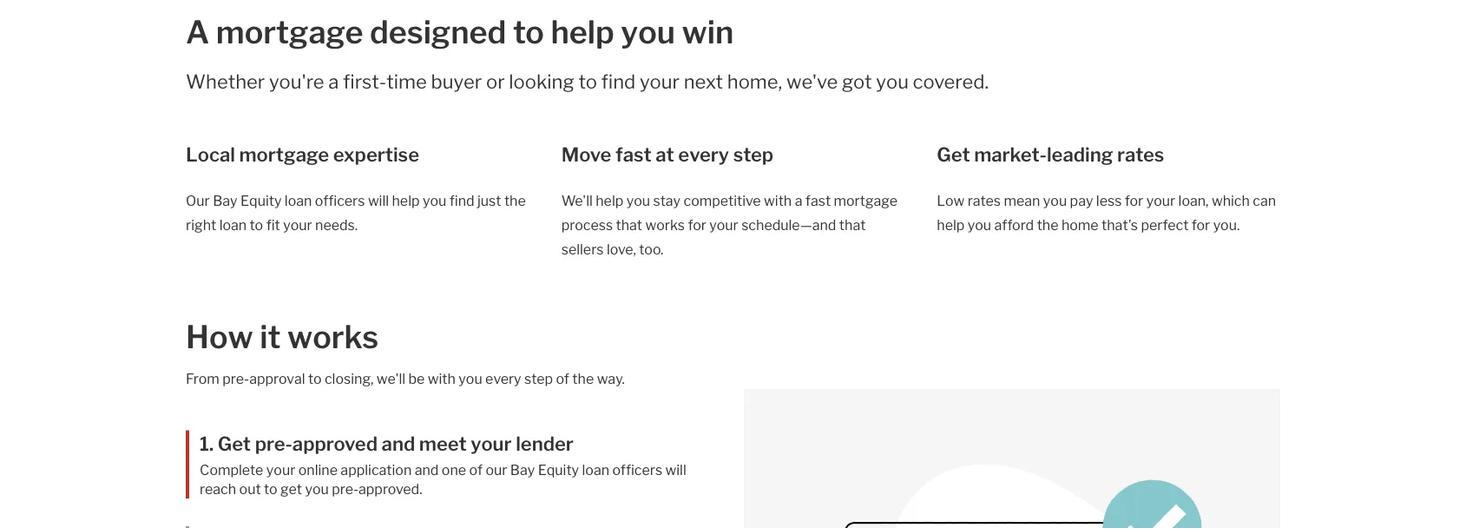 Task type: vqa. For each thing, say whether or not it's contained in the screenshot.
process
yes



Task type: describe. For each thing, give the bounding box(es) containing it.
0 horizontal spatial a
[[329, 70, 339, 93]]

looking
[[509, 70, 575, 93]]

mortgage for a
[[216, 13, 363, 51]]

approved.
[[359, 480, 423, 497]]

perfect
[[1142, 217, 1189, 234]]

covered.
[[913, 70, 989, 93]]

leading
[[1047, 142, 1114, 166]]

0 vertical spatial rates
[[1118, 142, 1165, 166]]

designed
[[370, 13, 507, 51]]

be
[[409, 370, 425, 387]]

get market-leading rates
[[937, 142, 1165, 166]]

help inside we'll help you stay competitive with a fast mortgage process that works for your schedule—and that sellers love, too.
[[596, 192, 624, 209]]

online
[[299, 461, 338, 478]]

or
[[486, 70, 505, 93]]

will inside our bay equity loan officers will help you find just the right loan to fit your needs.
[[368, 192, 389, 209]]

move fast at every step
[[562, 142, 774, 166]]

0 vertical spatial loan
[[285, 192, 312, 209]]

that's
[[1102, 217, 1139, 234]]

/images/merch/mortgage/generalimages/1_pre approval_2x.png image
[[744, 389, 1281, 528]]

your inside low rates mean you pay less for your loan, which can help you afford the home that's perfect for you.
[[1147, 192, 1176, 209]]

less
[[1097, 192, 1122, 209]]

get inside the 1. get pre-approved and meet your lender complete your online application and one of our bay equity loan officers will reach out to get you pre-approved.
[[218, 432, 251, 455]]

the inside our bay equity loan officers will help you find just the right loan to fit your needs.
[[505, 192, 526, 209]]

competitive
[[684, 192, 761, 209]]

win
[[682, 13, 734, 51]]

you left win
[[621, 13, 676, 51]]

a
[[186, 13, 210, 51]]

for inside we'll help you stay competitive with a fast mortgage process that works for your schedule—and that sellers love, too.
[[688, 217, 707, 234]]

our bay equity loan officers will help you find just the right loan to fit your needs.
[[186, 192, 526, 234]]

you.
[[1214, 217, 1241, 234]]

loan inside the 1. get pre-approved and meet your lender complete your online application and one of our bay equity loan officers will reach out to get you pre-approved.
[[582, 461, 610, 478]]

works inside we'll help you stay competitive with a fast mortgage process that works for your schedule—and that sellers love, too.
[[646, 217, 685, 234]]

afford
[[995, 217, 1035, 234]]

too.
[[640, 241, 664, 258]]

1 that from the left
[[616, 217, 643, 234]]

your up our
[[471, 432, 512, 455]]

move
[[562, 142, 612, 166]]

1 vertical spatial works
[[287, 317, 379, 356]]

1 horizontal spatial for
[[1125, 192, 1144, 209]]

1. get pre-approved and meet your lender menu item
[[186, 430, 723, 498]]

you're
[[269, 70, 324, 93]]

mean
[[1004, 192, 1041, 209]]

you inside the 1. get pre-approved and meet your lender complete your online application and one of our bay equity loan officers will reach out to get you pre-approved.
[[305, 480, 329, 497]]

0 horizontal spatial fast
[[616, 142, 652, 166]]

right
[[186, 217, 216, 234]]

0 horizontal spatial pre-
[[223, 370, 249, 387]]

0 vertical spatial step
[[734, 142, 774, 166]]

time
[[387, 70, 427, 93]]

at
[[656, 142, 675, 166]]

whether you're a first-time buyer or looking to find your next home, we've got you covered.
[[186, 70, 989, 93]]

help inside low rates mean you pay less for your loan, which can help you afford the home that's perfect for you.
[[937, 217, 965, 234]]

your left next
[[640, 70, 680, 93]]

with inside we'll help you stay competitive with a fast mortgage process that works for your schedule—and that sellers love, too.
[[764, 192, 792, 209]]

first-
[[343, 70, 387, 93]]

a inside we'll help you stay competitive with a fast mortgage process that works for your schedule—and that sellers love, too.
[[795, 192, 803, 209]]

approved
[[293, 432, 378, 455]]

0 vertical spatial get
[[937, 142, 971, 166]]

low
[[937, 192, 965, 209]]

loan,
[[1179, 192, 1209, 209]]

0 vertical spatial every
[[679, 142, 730, 166]]

help up whether you're a first-time buyer or looking to find your next home, we've got you covered.
[[551, 13, 615, 51]]

bay inside the 1. get pre-approved and meet your lender complete your online application and one of our bay equity loan officers will reach out to get you pre-approved.
[[511, 461, 535, 478]]

expertise
[[333, 142, 420, 166]]

to right looking
[[579, 70, 597, 93]]

1. get pre-approved and meet your lender complete your online application and one of our bay equity loan officers will reach out to get you pre-approved.
[[200, 432, 687, 497]]

just
[[478, 192, 502, 209]]



Task type: locate. For each thing, give the bounding box(es) containing it.
1 horizontal spatial every
[[679, 142, 730, 166]]

0 horizontal spatial every
[[486, 370, 522, 387]]

0 vertical spatial works
[[646, 217, 685, 234]]

2 vertical spatial loan
[[582, 461, 610, 478]]

and up application in the bottom of the page
[[382, 432, 415, 455]]

find right looking
[[602, 70, 636, 93]]

of left 'way.'
[[556, 370, 570, 387]]

got
[[842, 70, 873, 93]]

fast left at
[[616, 142, 652, 166]]

1 horizontal spatial bay
[[511, 461, 535, 478]]

needs.
[[315, 217, 358, 234]]

officers
[[315, 192, 365, 209], [613, 461, 663, 478]]

rates right low
[[968, 192, 1001, 209]]

1 vertical spatial the
[[1038, 217, 1059, 234]]

0 vertical spatial with
[[764, 192, 792, 209]]

low rates mean you pay less for your loan, which can help you afford the home that's perfect for you.
[[937, 192, 1277, 234]]

the
[[505, 192, 526, 209], [1038, 217, 1059, 234], [573, 370, 594, 387]]

for
[[1125, 192, 1144, 209], [688, 217, 707, 234], [1192, 217, 1211, 234]]

mortgage inside we'll help you stay competitive with a fast mortgage process that works for your schedule—and that sellers love, too.
[[834, 192, 898, 209]]

which
[[1212, 192, 1251, 209]]

officers inside our bay equity loan officers will help you find just the right loan to fit your needs.
[[315, 192, 365, 209]]

way.
[[597, 370, 625, 387]]

fast
[[616, 142, 652, 166], [806, 192, 831, 209]]

1 vertical spatial bay
[[511, 461, 535, 478]]

0 vertical spatial officers
[[315, 192, 365, 209]]

to left fit
[[250, 217, 263, 234]]

fit
[[266, 217, 280, 234]]

0 horizontal spatial works
[[287, 317, 379, 356]]

get
[[937, 142, 971, 166], [218, 432, 251, 455]]

1 vertical spatial mortgage
[[239, 142, 329, 166]]

1 horizontal spatial loan
[[285, 192, 312, 209]]

step up competitive
[[734, 142, 774, 166]]

process
[[562, 217, 613, 234]]

and
[[382, 432, 415, 455], [415, 461, 439, 478]]

one
[[442, 461, 466, 478]]

your up perfect
[[1147, 192, 1176, 209]]

mortgage up you're
[[216, 13, 363, 51]]

2 horizontal spatial the
[[1038, 217, 1059, 234]]

get up low
[[937, 142, 971, 166]]

our
[[186, 192, 210, 209]]

step
[[734, 142, 774, 166], [525, 370, 553, 387]]

we'll help you stay competitive with a fast mortgage process that works for your schedule—and that sellers love, too.
[[562, 192, 898, 258]]

pre- up get
[[255, 432, 293, 455]]

2 vertical spatial the
[[573, 370, 594, 387]]

pre- right from
[[223, 370, 249, 387]]

every up lender
[[486, 370, 522, 387]]

works up closing,
[[287, 317, 379, 356]]

1 vertical spatial rates
[[968, 192, 1001, 209]]

1 vertical spatial a
[[795, 192, 803, 209]]

lender
[[516, 432, 574, 455]]

every right at
[[679, 142, 730, 166]]

1 horizontal spatial works
[[646, 217, 685, 234]]

pay
[[1071, 192, 1094, 209]]

0 vertical spatial pre-
[[223, 370, 249, 387]]

to left closing,
[[308, 370, 322, 387]]

that up love,
[[616, 217, 643, 234]]

our
[[486, 461, 508, 478]]

application
[[341, 461, 412, 478]]

for down loan,
[[1192, 217, 1211, 234]]

0 horizontal spatial loan
[[219, 217, 247, 234]]

1 horizontal spatial officers
[[613, 461, 663, 478]]

you inside we'll help you stay competitive with a fast mortgage process that works for your schedule—and that sellers love, too.
[[627, 192, 651, 209]]

equity down lender
[[538, 461, 579, 478]]

rates inside low rates mean you pay less for your loan, which can help you afford the home that's perfect for you.
[[968, 192, 1001, 209]]

local
[[186, 142, 235, 166]]

whether
[[186, 70, 265, 93]]

0 horizontal spatial that
[[616, 217, 643, 234]]

mortgage
[[216, 13, 363, 51], [239, 142, 329, 166], [834, 192, 898, 209]]

next
[[684, 70, 724, 93]]

1 horizontal spatial a
[[795, 192, 803, 209]]

will inside the 1. get pre-approved and meet your lender complete your online application and one of our bay equity loan officers will reach out to get you pre-approved.
[[666, 461, 687, 478]]

0 horizontal spatial the
[[505, 192, 526, 209]]

your inside our bay equity loan officers will help you find just the right loan to fit your needs.
[[283, 217, 312, 234]]

pre- down online
[[332, 480, 359, 497]]

buyer
[[431, 70, 482, 93]]

how it works
[[186, 317, 379, 356]]

mortgage for local
[[239, 142, 329, 166]]

1 horizontal spatial that
[[840, 217, 866, 234]]

0 horizontal spatial rates
[[968, 192, 1001, 209]]

1 horizontal spatial pre-
[[255, 432, 293, 455]]

0 vertical spatial a
[[329, 70, 339, 93]]

0 vertical spatial bay
[[213, 192, 238, 209]]

0 horizontal spatial find
[[450, 192, 475, 209]]

market-
[[975, 142, 1047, 166]]

local mortgage expertise
[[186, 142, 420, 166]]

find left just
[[450, 192, 475, 209]]

2 vertical spatial mortgage
[[834, 192, 898, 209]]

get
[[281, 480, 302, 497]]

1 horizontal spatial find
[[602, 70, 636, 93]]

your right fit
[[283, 217, 312, 234]]

1.
[[200, 432, 214, 455]]

2 horizontal spatial for
[[1192, 217, 1211, 234]]

we've
[[787, 70, 838, 93]]

your down competitive
[[710, 217, 739, 234]]

works
[[646, 217, 685, 234], [287, 317, 379, 356]]

out
[[239, 480, 261, 497]]

0 vertical spatial mortgage
[[216, 13, 363, 51]]

stay
[[654, 192, 681, 209]]

sellers
[[562, 241, 604, 258]]

0 horizontal spatial equity
[[241, 192, 282, 209]]

for right less
[[1125, 192, 1144, 209]]

0 horizontal spatial will
[[368, 192, 389, 209]]

works down stay on the left
[[646, 217, 685, 234]]

fast inside we'll help you stay competitive with a fast mortgage process that works for your schedule—and that sellers love, too.
[[806, 192, 831, 209]]

to up looking
[[513, 13, 545, 51]]

the left home
[[1038, 217, 1059, 234]]

find inside our bay equity loan officers will help you find just the right loan to fit your needs.
[[450, 192, 475, 209]]

with up schedule—and
[[764, 192, 792, 209]]

1 vertical spatial find
[[450, 192, 475, 209]]

1 vertical spatial loan
[[219, 217, 247, 234]]

1 vertical spatial get
[[218, 432, 251, 455]]

with
[[764, 192, 792, 209], [428, 370, 456, 387]]

rates
[[1118, 142, 1165, 166], [968, 192, 1001, 209]]

that
[[616, 217, 643, 234], [840, 217, 866, 234]]

0 horizontal spatial get
[[218, 432, 251, 455]]

to inside our bay equity loan officers will help you find just the right loan to fit your needs.
[[250, 217, 263, 234]]

the right just
[[505, 192, 526, 209]]

for down competitive
[[688, 217, 707, 234]]

1 vertical spatial step
[[525, 370, 553, 387]]

a
[[329, 70, 339, 93], [795, 192, 803, 209]]

1 horizontal spatial equity
[[538, 461, 579, 478]]

complete
[[200, 461, 264, 478]]

with right be on the bottom of page
[[428, 370, 456, 387]]

bay inside our bay equity loan officers will help you find just the right loan to fit your needs.
[[213, 192, 238, 209]]

1 vertical spatial pre-
[[255, 432, 293, 455]]

your
[[640, 70, 680, 93], [1147, 192, 1176, 209], [283, 217, 312, 234], [710, 217, 739, 234], [471, 432, 512, 455], [266, 461, 296, 478]]

help down low
[[937, 217, 965, 234]]

you right 'got'
[[877, 70, 909, 93]]

you right be on the bottom of page
[[459, 370, 483, 387]]

2 that from the left
[[840, 217, 866, 234]]

1 vertical spatial officers
[[613, 461, 663, 478]]

help inside our bay equity loan officers will help you find just the right loan to fit your needs.
[[392, 192, 420, 209]]

equity
[[241, 192, 282, 209], [538, 461, 579, 478]]

fast up schedule—and
[[806, 192, 831, 209]]

to inside the 1. get pre-approved and meet your lender complete your online application and one of our bay equity loan officers will reach out to get you pre-approved.
[[264, 480, 278, 497]]

pre-
[[223, 370, 249, 387], [255, 432, 293, 455], [332, 480, 359, 497]]

we'll
[[562, 192, 593, 209]]

the inside low rates mean you pay less for your loan, which can help you afford the home that's perfect for you.
[[1038, 217, 1059, 234]]

0 vertical spatial the
[[505, 192, 526, 209]]

meet
[[419, 432, 467, 455]]

1 vertical spatial fast
[[806, 192, 831, 209]]

a mortgage designed to help you win
[[186, 13, 734, 51]]

0 vertical spatial equity
[[241, 192, 282, 209]]

find
[[602, 70, 636, 93], [450, 192, 475, 209]]

1 horizontal spatial rates
[[1118, 142, 1165, 166]]

it
[[260, 317, 281, 356]]

rates up less
[[1118, 142, 1165, 166]]

0 horizontal spatial bay
[[213, 192, 238, 209]]

you inside our bay equity loan officers will help you find just the right loan to fit your needs.
[[423, 192, 447, 209]]

0 horizontal spatial officers
[[315, 192, 365, 209]]

mortgage up fit
[[239, 142, 329, 166]]

of left our
[[469, 461, 483, 478]]

from pre-approval to closing, we'll be with you every step of the way.
[[186, 370, 625, 387]]

you left stay on the left
[[627, 192, 651, 209]]

closing,
[[325, 370, 374, 387]]

equity inside the 1. get pre-approved and meet your lender complete your online application and one of our bay equity loan officers will reach out to get you pre-approved.
[[538, 461, 579, 478]]

1 horizontal spatial step
[[734, 142, 774, 166]]

0 vertical spatial of
[[556, 370, 570, 387]]

your up get
[[266, 461, 296, 478]]

1 horizontal spatial with
[[764, 192, 792, 209]]

0 horizontal spatial of
[[469, 461, 483, 478]]

menu item
[[186, 526, 723, 528]]

1 vertical spatial every
[[486, 370, 522, 387]]

step up lender
[[525, 370, 553, 387]]

0 horizontal spatial for
[[688, 217, 707, 234]]

1 horizontal spatial of
[[556, 370, 570, 387]]

mortgage up schedule—and
[[834, 192, 898, 209]]

that right schedule—and
[[840, 217, 866, 234]]

0 vertical spatial fast
[[616, 142, 652, 166]]

1 horizontal spatial will
[[666, 461, 687, 478]]

1 vertical spatial will
[[666, 461, 687, 478]]

of inside the 1. get pre-approved and meet your lender complete your online application and one of our bay equity loan officers will reach out to get you pre-approved.
[[469, 461, 483, 478]]

1 vertical spatial of
[[469, 461, 483, 478]]

0 horizontal spatial with
[[428, 370, 456, 387]]

you left just
[[423, 192, 447, 209]]

0 vertical spatial will
[[368, 192, 389, 209]]

2 vertical spatial pre-
[[332, 480, 359, 497]]

help
[[551, 13, 615, 51], [392, 192, 420, 209], [596, 192, 624, 209], [937, 217, 965, 234]]

and left one
[[415, 461, 439, 478]]

you down online
[[305, 480, 329, 497]]

help down expertise
[[392, 192, 420, 209]]

bay
[[213, 192, 238, 209], [511, 461, 535, 478]]

your inside we'll help you stay competitive with a fast mortgage process that works for your schedule—and that sellers love, too.
[[710, 217, 739, 234]]

a up schedule—and
[[795, 192, 803, 209]]

0 vertical spatial find
[[602, 70, 636, 93]]

equity up fit
[[241, 192, 282, 209]]

can
[[1254, 192, 1277, 209]]

2 horizontal spatial pre-
[[332, 480, 359, 497]]

to left get
[[264, 480, 278, 497]]

love,
[[607, 241, 637, 258]]

0 vertical spatial and
[[382, 432, 415, 455]]

officers inside the 1. get pre-approved and meet your lender complete your online application and one of our bay equity loan officers will reach out to get you pre-approved.
[[613, 461, 663, 478]]

reach
[[200, 480, 236, 497]]

to
[[513, 13, 545, 51], [579, 70, 597, 93], [250, 217, 263, 234], [308, 370, 322, 387], [264, 480, 278, 497]]

1 vertical spatial equity
[[538, 461, 579, 478]]

home
[[1062, 217, 1099, 234]]

0 horizontal spatial step
[[525, 370, 553, 387]]

will
[[368, 192, 389, 209], [666, 461, 687, 478]]

how
[[186, 317, 253, 356]]

schedule—and
[[742, 217, 837, 234]]

1 horizontal spatial get
[[937, 142, 971, 166]]

approval
[[249, 370, 305, 387]]

get up complete
[[218, 432, 251, 455]]

we'll
[[377, 370, 406, 387]]

from
[[186, 370, 220, 387]]

you
[[621, 13, 676, 51], [877, 70, 909, 93], [423, 192, 447, 209], [627, 192, 651, 209], [1044, 192, 1068, 209], [968, 217, 992, 234], [459, 370, 483, 387], [305, 480, 329, 497]]

the left 'way.'
[[573, 370, 594, 387]]

you left pay
[[1044, 192, 1068, 209]]

1 horizontal spatial fast
[[806, 192, 831, 209]]

1 vertical spatial and
[[415, 461, 439, 478]]

home,
[[728, 70, 783, 93]]

a left first-
[[329, 70, 339, 93]]

equity inside our bay equity loan officers will help you find just the right loan to fit your needs.
[[241, 192, 282, 209]]

2 horizontal spatial loan
[[582, 461, 610, 478]]

you left afford
[[968, 217, 992, 234]]

help right we'll
[[596, 192, 624, 209]]

1 vertical spatial with
[[428, 370, 456, 387]]

loan
[[285, 192, 312, 209], [219, 217, 247, 234], [582, 461, 610, 478]]

1 horizontal spatial the
[[573, 370, 594, 387]]



